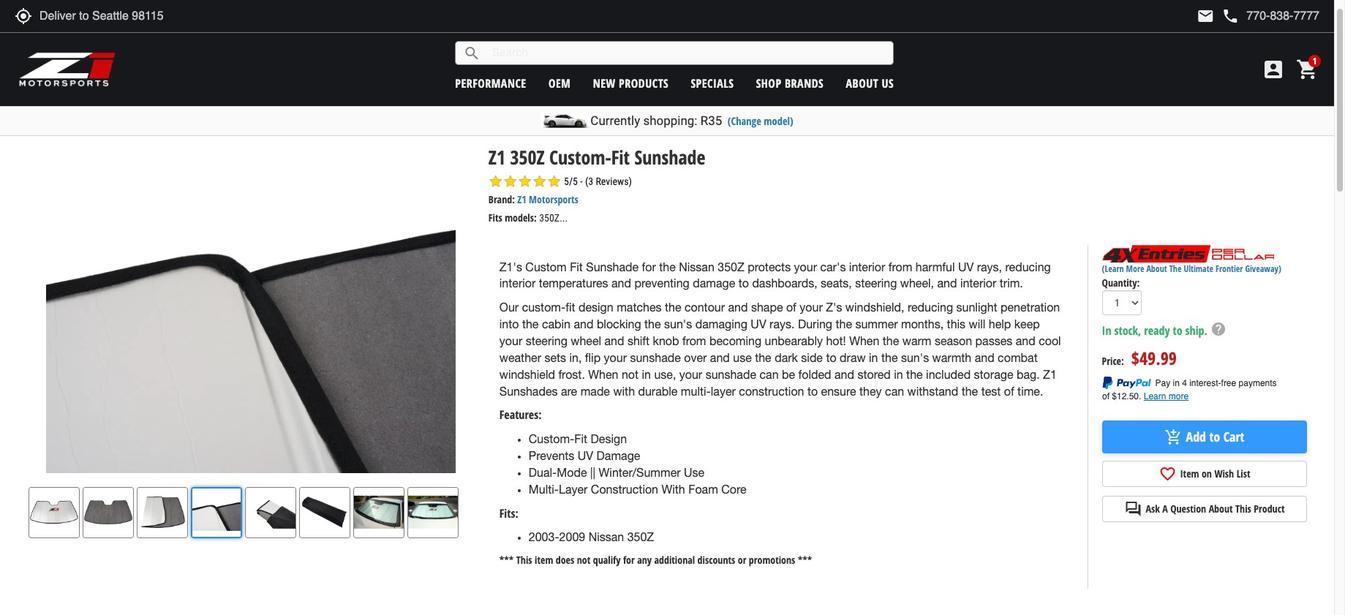 Task type: locate. For each thing, give the bounding box(es) containing it.
0 horizontal spatial z1
[[489, 144, 506, 171]]

of up rays.
[[787, 301, 797, 314]]

sunlight
[[957, 301, 998, 314]]

0 horizontal spatial of
[[787, 301, 797, 314]]

2 vertical spatial fit
[[575, 433, 588, 446]]

in left use,
[[642, 368, 651, 381]]

1 horizontal spatial from
[[889, 260, 913, 273]]

reducing up trim.
[[1006, 260, 1051, 273]]

can right they
[[885, 385, 904, 398]]

Search search field
[[481, 42, 894, 64]]

use,
[[654, 368, 676, 381]]

nissan up qualify
[[589, 531, 624, 544]]

0 vertical spatial fit
[[611, 144, 630, 171]]

when up made at bottom left
[[589, 368, 619, 381]]

frontier
[[1216, 263, 1243, 275]]

and up matches
[[612, 277, 631, 290]]

custom- inside the z1 350z custom-fit sunshade star star star star star 5/5 - (3 reviews) brand: z1 motorsports fits models: 350z...
[[550, 144, 611, 171]]

1 vertical spatial can
[[885, 385, 904, 398]]

folded
[[799, 368, 832, 381]]

phone
[[1222, 7, 1240, 25]]

mail
[[1197, 7, 1215, 25]]

becoming
[[710, 334, 762, 348]]

steering up sets
[[526, 334, 568, 348]]

and up damaging
[[728, 301, 748, 314]]

0 vertical spatial for
[[642, 260, 656, 273]]

0 horizontal spatial sun's
[[664, 318, 692, 331]]

the down preventing
[[665, 301, 682, 314]]

uv inside custom-fit design prevents uv damage dual-mode || winter/summer use multi-layer construction with foam core
[[578, 449, 594, 462]]

brand:
[[489, 193, 515, 207]]

warm
[[903, 334, 932, 348]]

help up passes
[[989, 318, 1011, 331]]

about left "the"
[[1147, 263, 1168, 275]]

fit inside custom-fit design prevents uv damage dual-mode || winter/summer use multi-layer construction with foam core
[[575, 433, 588, 446]]

2 horizontal spatial uv
[[958, 260, 974, 273]]

5 star from the left
[[547, 174, 562, 189]]

combat
[[998, 351, 1038, 364]]

1 horizontal spatial nissan
[[679, 260, 715, 273]]

0 vertical spatial this
[[1236, 502, 1252, 516]]

2 vertical spatial uv
[[578, 449, 594, 462]]

the up stored
[[882, 351, 898, 364]]

to left 'ship.'
[[1173, 323, 1183, 339]]

2 vertical spatial z1
[[1043, 368, 1057, 381]]

to down folded
[[808, 385, 818, 398]]

0 vertical spatial when
[[850, 334, 880, 348]]

reducing up the months,
[[908, 301, 954, 314]]

giveaway)
[[1246, 263, 1282, 275]]

products
[[619, 75, 669, 91]]

this left item
[[516, 553, 532, 567]]

1 vertical spatial custom-
[[529, 433, 575, 446]]

fit left design
[[575, 433, 588, 446]]

steering up windshield,
[[855, 277, 897, 290]]

for left any
[[623, 553, 635, 567]]

fit down currently
[[611, 144, 630, 171]]

0 horizontal spatial 350z
[[510, 144, 545, 171]]

about inside question_answer ask a question about this product
[[1209, 502, 1233, 516]]

custom-
[[550, 144, 611, 171], [529, 433, 575, 446]]

nissan up damage on the top right of the page
[[679, 260, 715, 273]]

from up over
[[683, 334, 706, 348]]

1 vertical spatial this
[[516, 553, 532, 567]]

interior right car's
[[849, 260, 886, 273]]

1 vertical spatial for
[[623, 553, 635, 567]]

damaging
[[696, 318, 748, 331]]

z1 350z custom-fit sunshade star star star star star 5/5 - (3 reviews) brand: z1 motorsports fits models: 350z...
[[489, 144, 706, 225]]

fits:
[[500, 505, 519, 521]]

shopping:
[[643, 113, 698, 128]]

custom- inside custom-fit design prevents uv damage dual-mode || winter/summer use multi-layer construction with foam core
[[529, 433, 575, 446]]

in up stored
[[869, 351, 878, 364]]

to
[[739, 277, 749, 290], [1173, 323, 1183, 339], [826, 351, 837, 364], [808, 385, 818, 398], [1210, 428, 1221, 445]]

0 vertical spatial sun's
[[664, 318, 692, 331]]

to right damage on the top right of the page
[[739, 277, 749, 290]]

will
[[969, 318, 986, 331]]

uv left rays,
[[958, 260, 974, 273]]

interior down z1's
[[500, 277, 536, 290]]

sunshade up 'temperatures'
[[586, 260, 639, 273]]

ask
[[1146, 502, 1160, 516]]

when up draw
[[850, 334, 880, 348]]

the up preventing
[[659, 260, 676, 273]]

hot!
[[826, 334, 846, 348]]

for up preventing
[[642, 260, 656, 273]]

models:
[[505, 211, 537, 225]]

the
[[659, 260, 676, 273], [665, 301, 682, 314], [522, 318, 539, 331], [645, 318, 661, 331], [836, 318, 852, 331], [883, 334, 900, 348], [755, 351, 772, 364], [882, 351, 898, 364], [907, 368, 923, 381], [962, 385, 978, 398]]

your up during
[[800, 301, 823, 314]]

custom- up 5/5 -
[[550, 144, 611, 171]]

stock,
[[1115, 323, 1142, 339]]

0 vertical spatial not
[[622, 368, 639, 381]]

*** left item
[[500, 553, 514, 567]]

help inside in stock, ready to ship. help
[[1211, 321, 1227, 338]]

shopping_cart link
[[1293, 58, 1320, 81]]

your up dashboards,
[[794, 260, 817, 273]]

0 horizontal spatial about
[[846, 75, 879, 91]]

2 horizontal spatial about
[[1209, 502, 1233, 516]]

about right question in the bottom of the page
[[1209, 502, 1233, 516]]

the up withstand
[[907, 368, 923, 381]]

fit
[[611, 144, 630, 171], [570, 260, 583, 273], [575, 433, 588, 446]]

1 vertical spatial when
[[589, 368, 619, 381]]

shift
[[628, 334, 650, 348]]

0 horizontal spatial for
[[623, 553, 635, 567]]

0 horizontal spatial reducing
[[908, 301, 954, 314]]

when
[[850, 334, 880, 348], [589, 368, 619, 381]]

2 vertical spatial about
[[1209, 502, 1233, 516]]

on
[[1202, 467, 1212, 481]]

1 horizontal spatial in
[[869, 351, 878, 364]]

2 horizontal spatial 350z
[[718, 260, 745, 273]]

sun's up knob
[[664, 318, 692, 331]]

z1 right bag.
[[1043, 368, 1057, 381]]

the down summer
[[883, 334, 900, 348]]

1 vertical spatial about
[[1147, 263, 1168, 275]]

knob
[[653, 334, 679, 348]]

0 vertical spatial reducing
[[1006, 260, 1051, 273]]

uv up ||
[[578, 449, 594, 462]]

not right does
[[577, 553, 591, 567]]

fit up 'temperatures'
[[570, 260, 583, 273]]

and up 'ensure'
[[835, 368, 855, 381]]

1 vertical spatial of
[[1004, 385, 1015, 398]]

your down into
[[500, 334, 523, 348]]

they
[[860, 385, 882, 398]]

0 horizontal spatial from
[[683, 334, 706, 348]]

about left us
[[846, 75, 879, 91]]

350z up any
[[628, 531, 654, 544]]

this inside question_answer ask a question about this product
[[1236, 502, 1252, 516]]

foam
[[689, 483, 718, 496]]

0 vertical spatial nissan
[[679, 260, 715, 273]]

0 horizontal spatial can
[[760, 368, 779, 381]]

350z up z1 motorsports link
[[510, 144, 545, 171]]

windshield,
[[846, 301, 905, 314]]

price: $49.99
[[1102, 346, 1177, 370]]

0 vertical spatial steering
[[855, 277, 897, 290]]

ready
[[1145, 323, 1170, 339]]

2 horizontal spatial in
[[894, 368, 903, 381]]

star
[[489, 174, 503, 189], [503, 174, 518, 189], [518, 174, 533, 189], [533, 174, 547, 189], [547, 174, 562, 189]]

dashboards,
[[752, 277, 818, 290]]

0 vertical spatial custom-
[[550, 144, 611, 171]]

1 vertical spatial sunshade
[[586, 260, 639, 273]]

4 star from the left
[[533, 174, 547, 189]]

1 horizontal spatial ***
[[798, 553, 812, 567]]

matches
[[617, 301, 662, 314]]

of right "test"
[[1004, 385, 1015, 398]]

specials
[[691, 75, 734, 91]]

0 vertical spatial about
[[846, 75, 879, 91]]

this left product
[[1236, 502, 1252, 516]]

reducing inside z1's custom fit sunshade for the nissan 350z protects your car's interior from harmful uv rays, reducing interior temperatures and preventing damage to dashboards, seats, steering wheel, and interior trim.
[[1006, 260, 1051, 273]]

custom- up the prevents at the left bottom
[[529, 433, 575, 446]]

interior down rays,
[[961, 277, 997, 290]]

1 horizontal spatial this
[[1236, 502, 1252, 516]]

0 horizontal spatial interior
[[500, 277, 536, 290]]

not up with
[[622, 368, 639, 381]]

350z inside the z1 350z custom-fit sunshade star star star star star 5/5 - (3 reviews) brand: z1 motorsports fits models: 350z...
[[510, 144, 545, 171]]

uv inside our custom-fit design matches the contour and shape of your z's windshield, reducing sunlight penetration into the cabin and blocking the sun's damaging uv rays. during the summer months, this will help keep your steering wheel and shift knob from becoming unbearably hot! when the warm season passes and cool weather sets in, flip your sunshade over and use the dark side to draw in the sun's warmth and combat windshield frost. when not in use, your sunshade can be folded and stored in the included storage bag. z1 sunshades are made with durable multi-layer construction to ensure they can withstand the test of time.
[[751, 318, 767, 331]]

promotions
[[749, 553, 796, 567]]

z1 up the models:
[[517, 193, 527, 207]]

1 vertical spatial z1
[[517, 193, 527, 207]]

sunshade up layer
[[706, 368, 757, 381]]

0 horizontal spatial uv
[[578, 449, 594, 462]]

0 vertical spatial from
[[889, 260, 913, 273]]

z1 up brand: on the left of the page
[[489, 144, 506, 171]]

z's
[[826, 301, 842, 314]]

1 horizontal spatial 350z
[[628, 531, 654, 544]]

in right stored
[[894, 368, 903, 381]]

1 vertical spatial sun's
[[901, 351, 929, 364]]

rays,
[[977, 260, 1002, 273]]

0 vertical spatial sunshade
[[635, 144, 706, 171]]

nissan
[[679, 260, 715, 273], [589, 531, 624, 544]]

test
[[982, 385, 1001, 398]]

from inside our custom-fit design matches the contour and shape of your z's windshield, reducing sunlight penetration into the cabin and blocking the sun's damaging uv rays. during the summer months, this will help keep your steering wheel and shift knob from becoming unbearably hot! when the warm season passes and cool weather sets in, flip your sunshade over and use the dark side to draw in the sun's warmth and combat windshield frost. when not in use, your sunshade can be folded and stored in the included storage bag. z1 sunshades are made with durable multi-layer construction to ensure they can withstand the test of time.
[[683, 334, 706, 348]]

winter/summer
[[599, 466, 681, 479]]

favorite_border
[[1159, 466, 1177, 483]]

question
[[1171, 502, 1207, 516]]

the right use
[[755, 351, 772, 364]]

1 vertical spatial 350z
[[718, 260, 745, 273]]

1 vertical spatial reducing
[[908, 301, 954, 314]]

350z...
[[539, 212, 568, 224]]

1 horizontal spatial help
[[1211, 321, 1227, 338]]

1 vertical spatial fit
[[570, 260, 583, 273]]

sun's down warm
[[901, 351, 929, 364]]

1 horizontal spatial can
[[885, 385, 904, 398]]

preventing
[[635, 277, 690, 290]]

performance link
[[455, 75, 527, 91]]

5/5 -
[[564, 176, 583, 187]]

z1's custom fit sunshade for the nissan 350z protects your car's interior from harmful uv rays, reducing interior temperatures and preventing damage to dashboards, seats, steering wheel, and interior trim.
[[500, 260, 1051, 290]]

1 horizontal spatial uv
[[751, 318, 767, 331]]

2 horizontal spatial interior
[[961, 277, 997, 290]]

layer
[[559, 483, 588, 496]]

time.
[[1018, 385, 1044, 398]]

z1 inside our custom-fit design matches the contour and shape of your z's windshield, reducing sunlight penetration into the cabin and blocking the sun's damaging uv rays. during the summer months, this will help keep your steering wheel and shift knob from becoming unbearably hot! when the warm season passes and cool weather sets in, flip your sunshade over and use the dark side to draw in the sun's warmth and combat windshield frost. when not in use, your sunshade can be folded and stored in the included storage bag. z1 sunshades are made with durable multi-layer construction to ensure they can withstand the test of time.
[[1043, 368, 1057, 381]]

0 horizontal spatial not
[[577, 553, 591, 567]]

from up the wheel,
[[889, 260, 913, 273]]

uv down shape
[[751, 318, 767, 331]]

can up the construction
[[760, 368, 779, 381]]

sunshade down shopping:
[[635, 144, 706, 171]]

1 vertical spatial not
[[577, 553, 591, 567]]

prevents
[[529, 449, 575, 462]]

1 vertical spatial uv
[[751, 318, 767, 331]]

sunshade inside z1's custom fit sunshade for the nissan 350z protects your car's interior from harmful uv rays, reducing interior temperatures and preventing damage to dashboards, seats, steering wheel, and interior trim.
[[586, 260, 639, 273]]

your
[[794, 260, 817, 273], [800, 301, 823, 314], [500, 334, 523, 348], [604, 351, 627, 364], [680, 368, 703, 381]]

1 horizontal spatial of
[[1004, 385, 1015, 398]]

blocking
[[597, 318, 641, 331]]

1 horizontal spatial when
[[850, 334, 880, 348]]

350z
[[510, 144, 545, 171], [718, 260, 745, 273], [628, 531, 654, 544]]

0 horizontal spatial steering
[[526, 334, 568, 348]]

sunshade
[[630, 351, 681, 364], [706, 368, 757, 381]]

1 horizontal spatial sunshade
[[706, 368, 757, 381]]

350z up damage on the top right of the page
[[718, 260, 745, 273]]

1 horizontal spatial not
[[622, 368, 639, 381]]

steering
[[855, 277, 897, 290], [526, 334, 568, 348]]

*** right promotions
[[798, 553, 812, 567]]

a
[[1163, 502, 1168, 516]]

made
[[581, 385, 610, 398]]

help right 'ship.'
[[1211, 321, 1227, 338]]

1 horizontal spatial steering
[[855, 277, 897, 290]]

sunshade up use,
[[630, 351, 681, 364]]

mode
[[557, 466, 587, 479]]

2 horizontal spatial z1
[[1043, 368, 1057, 381]]

design
[[579, 301, 614, 314]]

1 horizontal spatial for
[[642, 260, 656, 273]]

1 horizontal spatial sun's
[[901, 351, 929, 364]]

item
[[1181, 467, 1200, 481]]

0 horizontal spatial ***
[[500, 553, 514, 567]]

z1's
[[500, 260, 522, 273]]

the up knob
[[645, 318, 661, 331]]

0 horizontal spatial help
[[989, 318, 1011, 331]]

0 horizontal spatial this
[[516, 553, 532, 567]]

0 vertical spatial uv
[[958, 260, 974, 273]]

1 vertical spatial steering
[[526, 334, 568, 348]]

1 horizontal spatial reducing
[[1006, 260, 1051, 273]]

0 vertical spatial 350z
[[510, 144, 545, 171]]

uv
[[958, 260, 974, 273], [751, 318, 767, 331], [578, 449, 594, 462]]

0 vertical spatial sunshade
[[630, 351, 681, 364]]

additional
[[655, 553, 695, 567]]

z1 motorsports logo image
[[18, 51, 117, 88]]

of
[[787, 301, 797, 314], [1004, 385, 1015, 398]]

from inside z1's custom fit sunshade for the nissan 350z protects your car's interior from harmful uv rays, reducing interior temperatures and preventing damage to dashboards, seats, steering wheel, and interior trim.
[[889, 260, 913, 273]]

to right add
[[1210, 428, 1221, 445]]

over
[[684, 351, 707, 364]]

1 vertical spatial from
[[683, 334, 706, 348]]

to inside in stock, ready to ship. help
[[1173, 323, 1183, 339]]

1 vertical spatial nissan
[[589, 531, 624, 544]]

z1 motorsports link
[[517, 193, 579, 207]]



Task type: describe. For each thing, give the bounding box(es) containing it.
custom-fit design prevents uv damage dual-mode || winter/summer use multi-layer construction with foam core
[[529, 433, 747, 496]]

favorite_border item on wish list
[[1159, 466, 1251, 483]]

qualify
[[593, 553, 621, 567]]

add_shopping_cart add to cart
[[1165, 428, 1245, 446]]

phone link
[[1222, 7, 1320, 25]]

(learn more about the ultimate frontier giveaway) link
[[1102, 263, 1282, 275]]

and down harmful
[[938, 277, 957, 290]]

included
[[926, 368, 971, 381]]

motorsports
[[529, 193, 579, 207]]

car's
[[821, 260, 846, 273]]

fit
[[566, 301, 576, 314]]

in
[[1102, 323, 1112, 339]]

unbearably
[[765, 334, 823, 348]]

0 horizontal spatial when
[[589, 368, 619, 381]]

cart
[[1224, 428, 1245, 445]]

sunshade inside the z1 350z custom-fit sunshade star star star star star 5/5 - (3 reviews) brand: z1 motorsports fits models: 350z...
[[635, 144, 706, 171]]

currently shopping: r35 (change model)
[[591, 113, 794, 128]]

nissan inside z1's custom fit sunshade for the nissan 350z protects your car's interior from harmful uv rays, reducing interior temperatures and preventing damage to dashboards, seats, steering wheel, and interior trim.
[[679, 260, 715, 273]]

wish
[[1215, 467, 1235, 481]]

us
[[882, 75, 894, 91]]

add_shopping_cart
[[1165, 428, 1183, 446]]

new products
[[593, 75, 669, 91]]

the right into
[[522, 318, 539, 331]]

our
[[500, 301, 519, 314]]

2 *** from the left
[[798, 553, 812, 567]]

multi-
[[681, 385, 711, 398]]

the left "test"
[[962, 385, 978, 398]]

1 star from the left
[[489, 174, 503, 189]]

in,
[[570, 351, 582, 364]]

product
[[1254, 502, 1285, 516]]

shop
[[756, 75, 782, 91]]

item
[[535, 553, 553, 567]]

construction
[[739, 385, 805, 398]]

dark
[[775, 351, 798, 364]]

use
[[684, 466, 705, 479]]

your down over
[[680, 368, 703, 381]]

or
[[738, 553, 747, 567]]

ultimate
[[1184, 263, 1214, 275]]

multi-
[[529, 483, 559, 496]]

1 horizontal spatial interior
[[849, 260, 886, 273]]

side
[[801, 351, 823, 364]]

*** this item does not qualify for any additional discounts or promotions ***
[[500, 553, 812, 567]]

2 star from the left
[[503, 174, 518, 189]]

350z inside z1's custom fit sunshade for the nissan 350z protects your car's interior from harmful uv rays, reducing interior temperatures and preventing damage to dashboards, seats, steering wheel, and interior trim.
[[718, 260, 745, 273]]

shop brands link
[[756, 75, 824, 91]]

1 horizontal spatial z1
[[517, 193, 527, 207]]

custom
[[526, 260, 567, 273]]

0 horizontal spatial nissan
[[589, 531, 624, 544]]

passes
[[976, 334, 1013, 348]]

help inside our custom-fit design matches the contour and shape of your z's windshield, reducing sunlight penetration into the cabin and blocking the sun's damaging uv rays. during the summer months, this will help keep your steering wheel and shift knob from becoming unbearably hot! when the warm season passes and cool weather sets in, flip your sunshade over and use the dark side to draw in the sun's warmth and combat windshield frost. when not in use, your sunshade can be folded and stored in the included storage bag. z1 sunshades are made with durable multi-layer construction to ensure they can withstand the test of time.
[[989, 318, 1011, 331]]

and down keep on the bottom
[[1016, 334, 1036, 348]]

uv inside z1's custom fit sunshade for the nissan 350z protects your car's interior from harmful uv rays, reducing interior temperatures and preventing damage to dashboards, seats, steering wheel, and interior trim.
[[958, 260, 974, 273]]

core
[[722, 483, 747, 496]]

with
[[613, 385, 635, 398]]

0 horizontal spatial in
[[642, 368, 651, 381]]

protects
[[748, 260, 791, 273]]

and up storage
[[975, 351, 995, 364]]

not inside our custom-fit design matches the contour and shape of your z's windshield, reducing sunlight penetration into the cabin and blocking the sun's damaging uv rays. during the summer months, this will help keep your steering wheel and shift knob from becoming unbearably hot! when the warm season passes and cool weather sets in, flip your sunshade over and use the dark side to draw in the sun's warmth and combat windshield frost. when not in use, your sunshade can be folded and stored in the included storage bag. z1 sunshades are made with durable multi-layer construction to ensure they can withstand the test of time.
[[622, 368, 639, 381]]

0 horizontal spatial sunshade
[[630, 351, 681, 364]]

0 vertical spatial z1
[[489, 144, 506, 171]]

my_location
[[15, 7, 32, 25]]

to down 'hot!'
[[826, 351, 837, 364]]

currently
[[591, 113, 640, 128]]

steering inside our custom-fit design matches the contour and shape of your z's windshield, reducing sunlight penetration into the cabin and blocking the sun's damaging uv rays. during the summer months, this will help keep your steering wheel and shift knob from becoming unbearably hot! when the warm season passes and cool weather sets in, flip your sunshade over and use the dark side to draw in the sun's warmth and combat windshield frost. when not in use, your sunshade can be folded and stored in the included storage bag. z1 sunshades are made with durable multi-layer construction to ensure they can withstand the test of time.
[[526, 334, 568, 348]]

trim.
[[1000, 277, 1024, 290]]

storage
[[974, 368, 1014, 381]]

1 *** from the left
[[500, 553, 514, 567]]

this
[[947, 318, 966, 331]]

model)
[[764, 114, 794, 128]]

0 vertical spatial can
[[760, 368, 779, 381]]

does
[[556, 553, 575, 567]]

fit inside z1's custom fit sunshade for the nissan 350z protects your car's interior from harmful uv rays, reducing interior temperatures and preventing damage to dashboards, seats, steering wheel, and interior trim.
[[570, 260, 583, 273]]

about us
[[846, 75, 894, 91]]

durable
[[638, 385, 678, 398]]

layer
[[711, 385, 736, 398]]

shopping_cart
[[1297, 58, 1320, 81]]

your right 'flip'
[[604, 351, 627, 364]]

||
[[590, 466, 596, 479]]

3 star from the left
[[518, 174, 533, 189]]

the up 'hot!'
[[836, 318, 852, 331]]

draw
[[840, 351, 866, 364]]

be
[[782, 368, 795, 381]]

new
[[593, 75, 616, 91]]

sunshades
[[500, 385, 558, 398]]

to inside z1's custom fit sunshade for the nissan 350z protects your car's interior from harmful uv rays, reducing interior temperatures and preventing damage to dashboards, seats, steering wheel, and interior trim.
[[739, 277, 749, 290]]

for inside z1's custom fit sunshade for the nissan 350z protects your car's interior from harmful uv rays, reducing interior temperatures and preventing damage to dashboards, seats, steering wheel, and interior trim.
[[642, 260, 656, 273]]

reducing inside our custom-fit design matches the contour and shape of your z's windshield, reducing sunlight penetration into the cabin and blocking the sun's damaging uv rays. during the summer months, this will help keep your steering wheel and shift knob from becoming unbearably hot! when the warm season passes and cool weather sets in, flip your sunshade over and use the dark side to draw in the sun's warmth and combat windshield frost. when not in use, your sunshade can be folded and stored in the included storage bag. z1 sunshades are made with durable multi-layer construction to ensure they can withstand the test of time.
[[908, 301, 954, 314]]

sets
[[545, 351, 566, 364]]

(change
[[728, 114, 762, 128]]

and up wheel
[[574, 318, 594, 331]]

2 vertical spatial 350z
[[628, 531, 654, 544]]

are
[[561, 385, 577, 398]]

fits
[[489, 211, 502, 225]]

shape
[[751, 301, 783, 314]]

features:
[[500, 407, 542, 423]]

harmful
[[916, 260, 955, 273]]

season
[[935, 334, 973, 348]]

price:
[[1102, 354, 1125, 368]]

the inside z1's custom fit sunshade for the nissan 350z protects your car's interior from harmful uv rays, reducing interior temperatures and preventing damage to dashboards, seats, steering wheel, and interior trim.
[[659, 260, 676, 273]]

temperatures
[[539, 277, 608, 290]]

ship.
[[1186, 323, 1208, 339]]

0 vertical spatial of
[[787, 301, 797, 314]]

to inside add_shopping_cart add to cart
[[1210, 428, 1221, 445]]

construction
[[591, 483, 659, 496]]

your inside z1's custom fit sunshade for the nissan 350z protects your car's interior from harmful uv rays, reducing interior temperatures and preventing damage to dashboards, seats, steering wheel, and interior trim.
[[794, 260, 817, 273]]

steering inside z1's custom fit sunshade for the nissan 350z protects your car's interior from harmful uv rays, reducing interior temperatures and preventing damage to dashboards, seats, steering wheel, and interior trim.
[[855, 277, 897, 290]]

fit inside the z1 350z custom-fit sunshade star star star star star 5/5 - (3 reviews) brand: z1 motorsports fits models: 350z...
[[611, 144, 630, 171]]

months,
[[901, 318, 944, 331]]

contour
[[685, 301, 725, 314]]

and down blocking
[[605, 334, 624, 348]]

1 horizontal spatial about
[[1147, 263, 1168, 275]]

1 vertical spatial sunshade
[[706, 368, 757, 381]]

summer
[[856, 318, 898, 331]]

and left use
[[710, 351, 730, 364]]

frost.
[[559, 368, 585, 381]]

use
[[733, 351, 752, 364]]

oem link
[[549, 75, 571, 91]]

cabin
[[542, 318, 571, 331]]

more
[[1126, 263, 1145, 275]]

wheel,
[[901, 277, 934, 290]]

any
[[637, 553, 652, 567]]

seats,
[[821, 277, 852, 290]]

account_box link
[[1259, 58, 1289, 81]]

keep
[[1015, 318, 1040, 331]]



Task type: vqa. For each thing, say whether or not it's contained in the screenshot.
The Show for Model
no



